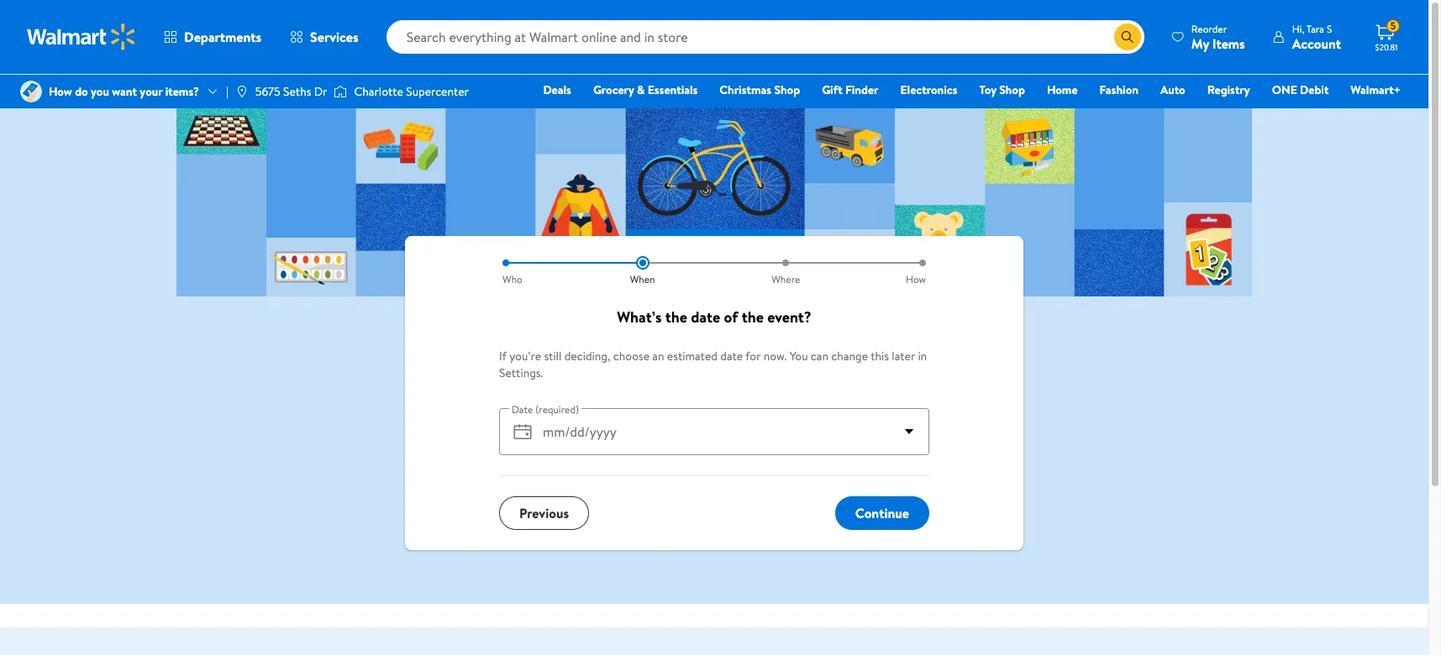 Task type: describe. For each thing, give the bounding box(es) containing it.
continue
[[855, 504, 909, 523]]

2 the from the left
[[742, 307, 764, 328]]

you
[[790, 348, 808, 365]]

tara
[[1307, 21, 1324, 36]]

departments button
[[150, 17, 276, 57]]

continue button
[[835, 497, 929, 530]]

date inside if you're still deciding, choose an estimated date for now. you can change this later in settings.
[[720, 348, 743, 365]]

5
[[1391, 19, 1396, 33]]

hi, tara s account
[[1292, 21, 1341, 53]]

seths
[[283, 83, 311, 100]]

reorder my items
[[1191, 21, 1245, 53]]

search icon image
[[1121, 30, 1134, 44]]

change
[[831, 348, 868, 365]]

this
[[871, 348, 889, 365]]

5675
[[255, 83, 280, 100]]

walmart image
[[27, 24, 136, 50]]

electronics link
[[893, 81, 965, 99]]

christmas
[[720, 82, 771, 98]]

deals
[[543, 82, 571, 98]]

fashion
[[1100, 82, 1139, 98]]

in
[[918, 348, 927, 365]]

choose
[[613, 348, 650, 365]]

registry
[[1207, 82, 1250, 98]]

previous
[[519, 504, 569, 523]]

5 $20.81
[[1375, 19, 1398, 53]]

|
[[226, 83, 228, 100]]

&
[[637, 82, 645, 98]]

estimated
[[667, 348, 718, 365]]

home
[[1047, 82, 1078, 98]]

event?
[[767, 307, 812, 328]]

my
[[1191, 34, 1209, 53]]

charlotte supercenter
[[354, 83, 469, 100]]

what's the date of the event?
[[617, 307, 812, 328]]

electronics
[[900, 82, 958, 98]]

toy
[[979, 82, 996, 98]]

toy shop link
[[972, 81, 1033, 99]]

shop for toy shop
[[999, 82, 1025, 98]]

for
[[746, 348, 761, 365]]

where list item
[[714, 256, 858, 287]]

finder
[[845, 82, 879, 98]]

dr
[[314, 83, 327, 100]]

when list item
[[571, 256, 714, 287]]

walmart+ link
[[1343, 81, 1408, 99]]

1 the from the left
[[665, 307, 687, 328]]

items?
[[165, 83, 199, 100]]

reorder
[[1191, 21, 1227, 36]]

gift finder
[[822, 82, 879, 98]]

can
[[811, 348, 829, 365]]

settings.
[[499, 365, 543, 382]]

who list item
[[499, 256, 571, 287]]

 image for charlotte supercenter
[[334, 83, 347, 100]]

your
[[140, 83, 162, 100]]

date (required)
[[512, 402, 579, 416]]

grocery & essentials
[[593, 82, 698, 98]]

services button
[[276, 17, 373, 57]]

Search search field
[[386, 20, 1144, 54]]

want
[[112, 83, 137, 100]]

later
[[892, 348, 915, 365]]

you're
[[509, 348, 541, 365]]

shop for christmas shop
[[774, 82, 800, 98]]

5675 seths dr
[[255, 83, 327, 100]]

Walmart Site-Wide search field
[[386, 20, 1144, 54]]

fashion link
[[1092, 81, 1146, 99]]



Task type: locate. For each thing, give the bounding box(es) containing it.
how
[[49, 83, 72, 100], [906, 272, 926, 287]]

previous button
[[499, 497, 589, 530]]

departments
[[184, 28, 261, 46]]

gift
[[822, 82, 843, 98]]

who
[[503, 272, 523, 287]]

shop inside christmas shop link
[[774, 82, 800, 98]]

1 horizontal spatial shop
[[999, 82, 1025, 98]]

the right of
[[742, 307, 764, 328]]

christmas shop
[[720, 82, 800, 98]]

toy shop
[[979, 82, 1025, 98]]

an
[[652, 348, 664, 365]]

how do you want your items?
[[49, 83, 199, 100]]

date
[[512, 402, 533, 416]]

the
[[665, 307, 687, 328], [742, 307, 764, 328]]

date left of
[[691, 307, 720, 328]]

date left "for" on the right of page
[[720, 348, 743, 365]]

$20.81
[[1375, 41, 1398, 53]]

account
[[1292, 34, 1341, 53]]

registry link
[[1200, 81, 1258, 99]]

0 horizontal spatial the
[[665, 307, 687, 328]]

 image right dr
[[334, 83, 347, 100]]

 image left do
[[20, 81, 42, 103]]

christmas shop link
[[712, 81, 808, 99]]

list containing who
[[499, 256, 929, 287]]

if you're still deciding, choose an estimated date for now. you can change this later in settings.
[[499, 348, 927, 382]]

0 horizontal spatial shop
[[774, 82, 800, 98]]

still
[[544, 348, 562, 365]]

1 vertical spatial date
[[720, 348, 743, 365]]

walmart+
[[1351, 82, 1401, 98]]

0 horizontal spatial how
[[49, 83, 72, 100]]

auto
[[1161, 82, 1185, 98]]

if
[[499, 348, 507, 365]]

of
[[724, 307, 738, 328]]

charlotte
[[354, 83, 403, 100]]

shop right christmas
[[774, 82, 800, 98]]

do
[[75, 83, 88, 100]]

Date (required) text field
[[536, 408, 896, 455]]

1 horizontal spatial  image
[[334, 83, 347, 100]]

grocery
[[593, 82, 634, 98]]

auto link
[[1153, 81, 1193, 99]]

how for how do you want your items?
[[49, 83, 72, 100]]

supercenter
[[406, 83, 469, 100]]

shop
[[774, 82, 800, 98], [999, 82, 1025, 98]]

shop right toy
[[999, 82, 1025, 98]]

2 shop from the left
[[999, 82, 1025, 98]]

debit
[[1300, 82, 1329, 98]]

0 horizontal spatial  image
[[20, 81, 42, 103]]

how for how
[[906, 272, 926, 287]]

now.
[[764, 348, 787, 365]]

1 shop from the left
[[774, 82, 800, 98]]

 image for how do you want your items?
[[20, 81, 42, 103]]

items
[[1212, 34, 1245, 53]]

how inside 'list item'
[[906, 272, 926, 287]]

how up in
[[906, 272, 926, 287]]

(required)
[[535, 402, 579, 416]]

you
[[91, 83, 109, 100]]

1 vertical spatial how
[[906, 272, 926, 287]]

hi,
[[1292, 21, 1304, 36]]

date
[[691, 307, 720, 328], [720, 348, 743, 365]]

list
[[499, 256, 929, 287]]

0 vertical spatial date
[[691, 307, 720, 328]]

one debit link
[[1264, 81, 1336, 99]]

home link
[[1039, 81, 1085, 99]]

grocery & essentials link
[[586, 81, 705, 99]]

expand date picker image
[[899, 422, 919, 442]]

1 horizontal spatial the
[[742, 307, 764, 328]]

s
[[1327, 21, 1332, 36]]

gift finder link
[[814, 81, 886, 99]]

services
[[310, 28, 359, 46]]

deals link
[[536, 81, 579, 99]]

how list item
[[858, 256, 929, 287]]

essentials
[[648, 82, 698, 98]]

one
[[1272, 82, 1297, 98]]

where
[[772, 272, 800, 287]]

the right what's
[[665, 307, 687, 328]]

how left do
[[49, 83, 72, 100]]

when
[[630, 272, 655, 287]]

0 vertical spatial how
[[49, 83, 72, 100]]

one debit
[[1272, 82, 1329, 98]]

what's
[[617, 307, 662, 328]]

 image
[[235, 85, 249, 98]]

shop inside toy shop link
[[999, 82, 1025, 98]]

 image
[[20, 81, 42, 103], [334, 83, 347, 100]]

deciding,
[[564, 348, 610, 365]]

1 horizontal spatial how
[[906, 272, 926, 287]]



Task type: vqa. For each thing, say whether or not it's contained in the screenshot.
Display
no



